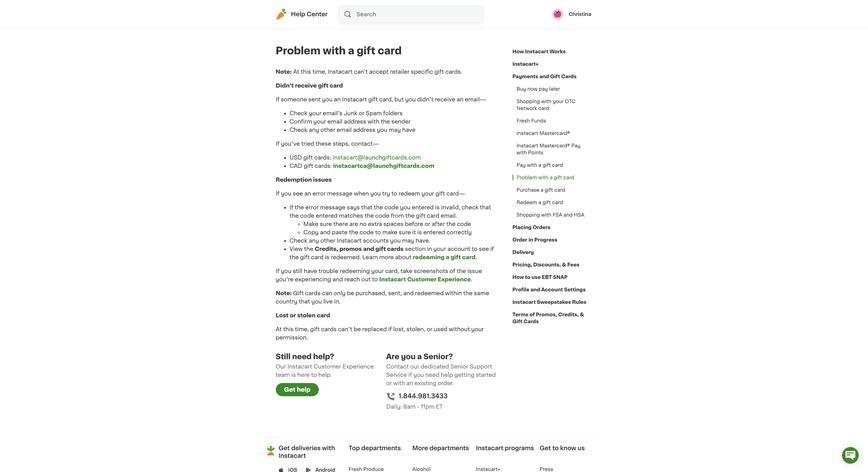Task type: describe. For each thing, give the bounding box(es) containing it.
you inside if you still have trouble redeeming your card, take screenshots of the issue you're experiencing and reach out to
[[281, 268, 291, 274]]

instacart image
[[276, 9, 287, 20]]

mastercard® for instacart mastercard®
[[540, 131, 570, 136]]

user avatar image
[[552, 9, 563, 20]]

more departments
[[412, 446, 469, 451]]

in for order
[[529, 237, 533, 242]]

0 vertical spatial experience
[[438, 277, 471, 282]]

instacart@launchgiftcards.com
[[333, 155, 421, 160]]

order
[[513, 237, 527, 242]]

you right "but" on the left of the page
[[405, 97, 416, 102]]

lost
[[276, 313, 289, 318]]

an inside 'are you a senior? contact our dedicated senior support service if you need help getting started or with an existing order.'
[[406, 380, 413, 386]]

shopping for shopping with your otc network card
[[517, 99, 540, 104]]

you down our
[[413, 372, 424, 378]]

an left email—
[[457, 97, 463, 102]]

within
[[445, 290, 462, 296]]

pricing, discounts, & fees link
[[513, 259, 580, 271]]

still
[[276, 353, 291, 360]]

instacart mastercard® pay with points
[[517, 143, 581, 155]]

you down make
[[390, 238, 401, 243]]

instacart inside instacart mastercard® pay with points
[[517, 143, 538, 148]]

1 vertical spatial sure
[[399, 230, 411, 235]]

gift down problem with a gift card link
[[545, 188, 553, 192]]

to inside section in your account to see if the gift card is redeemed. learn more about
[[472, 246, 478, 252]]

pay
[[539, 87, 548, 91]]

issue
[[467, 268, 482, 274]]

if the error message says that the code you entered is invalid, check that the code entered matches the code from the gift card email. make sure there are no extra spaces before or after the code copy and paste the code to make sure it is entered correctly check any other instacart accounts you may have.
[[290, 205, 491, 243]]

how for how to use ebt snap
[[513, 275, 524, 280]]

1 check from the top
[[290, 110, 307, 116]]

if inside 'are you a senior? contact our dedicated senior support service if you need help getting started or with an existing order.'
[[408, 372, 412, 378]]

team
[[276, 372, 290, 378]]

shopping with fsa and hsa link
[[513, 209, 589, 221]]

0 horizontal spatial see
[[293, 191, 303, 196]]

get for get to know us
[[540, 446, 551, 451]]

issues
[[313, 177, 332, 182]]

message inside if the error message says that the code you entered is invalid, check that the code entered matches the code from the gift card email. make sure there are no extra spaces before or after the code copy and paste the code to make sure it is entered correctly check any other instacart accounts you may have.
[[320, 205, 345, 210]]

or inside at this time, gift cards can't be replaced if lost, stolen, or used without your permission.
[[427, 326, 432, 332]]

ebt
[[542, 275, 552, 280]]

the right the view
[[304, 246, 313, 252]]

purchase a gift card
[[517, 188, 565, 192]]

is right it
[[417, 230, 422, 235]]

fresh for fresh produce
[[349, 467, 362, 472]]

2 horizontal spatial gift
[[550, 74, 560, 79]]

you've
[[281, 141, 300, 146]]

1 horizontal spatial problem
[[517, 175, 537, 180]]

1 horizontal spatial cards
[[561, 74, 577, 79]]

you up our
[[401, 353, 416, 360]]

card inside shopping with your otc network card
[[538, 106, 549, 111]]

1.844.981.3433
[[399, 393, 448, 399]]

have inside if you still have trouble redeeming your card, take screenshots of the issue you're experiencing and reach out to
[[304, 268, 317, 274]]

gift up sent
[[318, 83, 328, 88]]

may inside if the error message says that the code you entered is invalid, check that the code entered matches the code from the gift card email. make sure there are no extra spaces before or after the code copy and paste the code to make sure it is entered correctly check any other instacart accounts you may have.
[[402, 238, 414, 243]]

progress
[[534, 237, 557, 242]]

now
[[527, 87, 538, 91]]

may inside check your email's junk or spam folders confirm your email address with the sender check any other email address you may have
[[389, 127, 401, 133]]

you down "redemption"
[[281, 191, 291, 196]]

0 vertical spatial at
[[293, 69, 299, 74]]

profile and account settings
[[513, 287, 586, 292]]

getting
[[454, 372, 474, 378]]

cards inside at this time, gift cards can't be replaced if lost, stolen, or used without your permission.
[[321, 326, 337, 332]]

there
[[333, 221, 348, 227]]

1 vertical spatial entered
[[316, 213, 338, 218]]

0 vertical spatial time,
[[312, 69, 326, 74]]

email—
[[465, 97, 486, 102]]

how to use ebt snap link
[[513, 271, 568, 284]]

lost or stolen card
[[276, 313, 330, 318]]

your down sent
[[309, 110, 321, 116]]

an up email's
[[334, 97, 341, 102]]

are
[[349, 221, 358, 227]]

with inside instacart mastercard® pay with points
[[517, 150, 527, 155]]

didn't
[[276, 83, 294, 88]]

gift right usd
[[303, 155, 313, 160]]

any inside if the error message says that the code you entered is invalid, check that the code entered matches the code from the gift card email. make sure there are no extra spaces before or after the code copy and paste the code to make sure it is entered correctly check any other instacart accounts you may have.
[[309, 238, 319, 243]]

help inside 'are you a senior? contact our dedicated senior support service if you need help getting started or with an existing order.'
[[441, 372, 453, 378]]

help
[[291, 11, 305, 17]]

0 vertical spatial redeeming
[[413, 254, 445, 260]]

use
[[532, 275, 541, 280]]

gift up purchase a gift card
[[554, 175, 562, 180]]

1 vertical spatial email
[[337, 127, 352, 133]]

email's
[[323, 110, 343, 116]]

purchase
[[517, 188, 539, 192]]

instacart up sent,
[[379, 277, 406, 282]]

the down email. at the right top
[[446, 221, 456, 227]]

make
[[303, 221, 318, 227]]

sent,
[[388, 290, 402, 296]]

redeem
[[517, 200, 537, 205]]

your inside at this time, gift cards can't be replaced if lost, stolen, or used without your permission.
[[471, 326, 484, 332]]

you're
[[276, 277, 294, 282]]

spam
[[366, 110, 382, 116]]

the up make
[[295, 205, 304, 210]]

0 horizontal spatial receive
[[295, 83, 317, 88]]

the up before
[[405, 213, 415, 218]]

promos,
[[536, 312, 557, 317]]

your inside shopping with your otc network card
[[553, 99, 564, 104]]

the down are
[[349, 230, 358, 235]]

error inside if the error message says that the code you entered is invalid, check that the code entered matches the code from the gift card email. make sure there are no extra spaces before or after the code copy and paste the code to make sure it is entered correctly check any other instacart accounts you may have.
[[305, 205, 319, 210]]

rules
[[572, 300, 587, 305]]

gift inside at this time, gift cards can't be replaced if lost, stolen, or used without your permission.
[[310, 326, 320, 332]]

help.
[[318, 372, 332, 378]]

cards.
[[445, 69, 462, 74]]

the up the view
[[290, 213, 299, 218]]

instacart down fresh funds link
[[517, 131, 538, 136]]

if for if someone sent you an instacart gift card, but you didn't receive an email—
[[276, 97, 280, 102]]

card down account
[[462, 254, 476, 260]]

and right fsa
[[564, 213, 573, 217]]

but
[[395, 97, 404, 102]]

gift left cards. at the top right of the page
[[435, 69, 444, 74]]

gift left 'card—'
[[436, 191, 445, 196]]

0 horizontal spatial problem
[[276, 46, 320, 56]]

in for section
[[427, 246, 432, 252]]

instacart programs
[[476, 446, 534, 451]]

pay with a gift card
[[517, 163, 563, 168]]

contact—
[[351, 141, 379, 146]]

or inside if the error message says that the code you entered is invalid, check that the code entered matches the code from the gift card email. make sure there are no extra spaces before or after the code copy and paste the code to make sure it is entered correctly check any other instacart accounts you may have.
[[425, 221, 430, 227]]

instacart inside get deliveries with instacart
[[279, 453, 306, 459]]

0 vertical spatial problem with a gift card
[[276, 46, 402, 56]]

gift inside gift cards can only be purchased, sent, and redeemed within the same country that you live in.
[[293, 290, 304, 296]]

if for if you've tried these steps, contact—
[[276, 141, 280, 146]]

or right lost
[[290, 313, 296, 318]]

0 vertical spatial email
[[327, 119, 343, 124]]

instacart inside 'link'
[[525, 49, 549, 54]]

confirm
[[290, 119, 312, 124]]

and down use
[[531, 287, 540, 292]]

out
[[361, 277, 371, 282]]

check
[[462, 205, 479, 210]]

gift up note: at this time, instacart can't accept retailer specific gift cards.
[[357, 46, 375, 56]]

you right sent
[[322, 97, 333, 102]]

if for if you see an error message when you try to redeem your gift card—
[[276, 191, 280, 196]]

to right try
[[392, 191, 397, 196]]

section in your account to see if the gift card is redeemed. learn more about
[[290, 246, 494, 260]]

and up pay
[[539, 74, 549, 79]]

to inside how to use ebt snap link
[[525, 275, 530, 280]]

1.844.981.3433 link
[[399, 392, 448, 401]]

usd gift cards: instacart@launchgiftcards.com cad gift cards: instacartca@launchgiftcards.com
[[290, 155, 434, 169]]

card down live
[[317, 313, 330, 318]]

instacart up junk
[[342, 97, 367, 102]]

to inside the still need help? our instacart customer experience team is here to help.
[[311, 372, 317, 378]]

didn't
[[417, 97, 434, 102]]

code up the from
[[384, 205, 399, 210]]

if someone sent you an instacart gift card, but you didn't receive an email—
[[276, 97, 486, 102]]

a up can't
[[348, 46, 354, 56]]

center
[[307, 11, 328, 17]]

correctly
[[447, 230, 472, 235]]

cards inside terms of promos, credits, & gift cards
[[524, 319, 539, 324]]

and inside if the error message says that the code you entered is invalid, check that the code entered matches the code from the gift card email. make sure there are no extra spaces before or after the code copy and paste the code to make sure it is entered correctly check any other instacart accounts you may have.
[[320, 230, 330, 235]]

the inside check your email's junk or spam folders confirm your email address with the sender check any other email address you may have
[[381, 119, 390, 124]]

shopping with your otc network card link
[[513, 95, 591, 115]]

instacart inside the still need help? our instacart customer experience team is here to help.
[[287, 364, 312, 369]]

to inside if the error message says that the code you entered is invalid, check that the code entered matches the code from the gift card email. make sure there are no extra spaces before or after the code copy and paste the code to make sure it is entered correctly check any other instacart accounts you may have.
[[375, 230, 381, 235]]

a down purchase a gift card link
[[538, 200, 541, 205]]

steps,
[[333, 141, 350, 146]]

us
[[578, 446, 585, 451]]

0 vertical spatial cards:
[[314, 155, 331, 160]]

are
[[386, 353, 399, 360]]

tried
[[301, 141, 314, 146]]

check your email's junk or spam folders confirm your email address with the sender check any other email address you may have
[[290, 110, 416, 133]]

1 horizontal spatial that
[[361, 205, 372, 210]]

1 horizontal spatial problem with a gift card
[[517, 175, 574, 180]]

if inside section in your account to see if the gift card is redeemed. learn more about
[[490, 246, 494, 252]]

your down email's
[[314, 119, 326, 124]]

experiencing
[[295, 277, 331, 282]]

after
[[432, 221, 445, 227]]

you up the from
[[400, 205, 411, 210]]

if for if you still have trouble redeeming your card, take screenshots of the issue you're experiencing and reach out to
[[276, 268, 280, 274]]

gift up shopping with fsa and hsa link
[[543, 200, 551, 205]]

press
[[540, 467, 553, 472]]

redeeming a gift card link
[[413, 254, 476, 260]]

2 vertical spatial entered
[[423, 230, 445, 235]]

be inside gift cards can only be purchased, sent, and redeemed within the same country that you live in.
[[347, 290, 354, 296]]

daily: 8am - 11pm et
[[386, 404, 443, 410]]

in.
[[334, 299, 341, 304]]

live
[[323, 299, 333, 304]]

specific
[[411, 69, 433, 74]]

our
[[276, 364, 286, 369]]

gift down account
[[451, 254, 461, 260]]

a inside 'are you a senior? contact our dedicated senior support service if you need help getting started or with an existing order.'
[[417, 353, 422, 360]]

1 horizontal spatial .
[[476, 254, 477, 260]]

points
[[528, 150, 543, 155]]

1 vertical spatial .
[[471, 277, 472, 282]]

1 vertical spatial receive
[[435, 97, 455, 102]]

a down account
[[446, 254, 449, 260]]

account
[[541, 287, 563, 292]]

redeemed
[[415, 290, 444, 296]]

discounts,
[[533, 262, 561, 267]]

trouble
[[319, 268, 338, 274]]

code up correctly
[[457, 221, 471, 227]]

later
[[549, 87, 560, 91]]

card up fsa
[[552, 200, 563, 205]]

if inside at this time, gift cards can't be replaced if lost, stolen, or used without your permission.
[[388, 326, 392, 332]]

instacart inside if the error message says that the code you entered is invalid, check that the code entered matches the code from the gift card email. make sure there are no extra spaces before or after the code copy and paste the code to make sure it is entered correctly check any other instacart accounts you may have.
[[337, 238, 362, 243]]

gift up problem with a gift card link
[[543, 163, 551, 168]]

sent
[[308, 97, 321, 102]]

0 vertical spatial this
[[301, 69, 311, 74]]

fresh for fresh funds
[[517, 118, 530, 123]]

when
[[354, 191, 369, 196]]

of inside if you still have trouble redeeming your card, take screenshots of the issue you're experiencing and reach out to
[[450, 268, 455, 274]]

the inside gift cards can only be purchased, sent, and redeemed within the same country that you live in.
[[463, 290, 473, 296]]

and up learn
[[363, 246, 374, 252]]

is left invalid,
[[435, 205, 440, 210]]

christina link
[[552, 9, 591, 20]]

hsa
[[574, 213, 584, 217]]

0 vertical spatial instacart+
[[513, 62, 539, 66]]

service
[[386, 372, 407, 378]]

stolen
[[297, 313, 316, 318]]

1 vertical spatial instacart+
[[476, 467, 501, 472]]

replaced
[[362, 326, 387, 332]]

view
[[290, 246, 303, 252]]

credits, inside terms of promos, credits, & gift cards
[[558, 312, 579, 317]]

you left try
[[370, 191, 381, 196]]

how to use ebt snap
[[513, 275, 568, 280]]

code up extra at the top left of the page
[[375, 213, 389, 218]]



Task type: vqa. For each thing, say whether or not it's contained in the screenshot.


Task type: locate. For each thing, give the bounding box(es) containing it.
0 horizontal spatial redeeming
[[340, 268, 370, 274]]

2 departments from the left
[[430, 446, 469, 451]]

0 horizontal spatial at
[[276, 326, 282, 332]]

have
[[402, 127, 416, 133], [304, 268, 317, 274]]

card, for take
[[385, 268, 399, 274]]

you inside gift cards can only be purchased, sent, and redeemed within the same country that you live in.
[[311, 299, 322, 304]]

card up funds
[[538, 106, 549, 111]]

cards left can't
[[321, 326, 337, 332]]

to inside if you still have trouble redeeming your card, take screenshots of the issue you're experiencing and reach out to
[[372, 277, 378, 282]]

or left the "after"
[[425, 221, 430, 227]]

1 vertical spatial customer
[[314, 364, 341, 369]]

make
[[382, 230, 397, 235]]

that for entered
[[480, 205, 491, 210]]

with
[[323, 46, 346, 56], [541, 99, 552, 104], [368, 119, 379, 124], [517, 150, 527, 155], [527, 163, 537, 168], [538, 175, 549, 180], [541, 213, 552, 217], [393, 380, 405, 386], [322, 446, 335, 451]]

card down instacart mastercard® pay with points link
[[552, 163, 563, 168]]

card up purchase a gift card
[[563, 175, 574, 180]]

get deliveries with instacart
[[279, 446, 335, 459]]

to up accounts
[[375, 230, 381, 235]]

instacart up promos
[[337, 238, 362, 243]]

shopping
[[517, 99, 540, 104], [517, 213, 540, 217]]

1 vertical spatial cards:
[[315, 163, 332, 169]]

0 horizontal spatial help
[[297, 387, 311, 393]]

note: up the country
[[276, 290, 293, 296]]

0 vertical spatial entered
[[412, 205, 434, 210]]

1 vertical spatial note:
[[276, 290, 293, 296]]

top departments
[[349, 446, 401, 451]]

shopping for shopping with fsa and hsa
[[517, 213, 540, 217]]

email.
[[441, 213, 457, 218]]

or
[[359, 110, 364, 116], [425, 221, 430, 227], [290, 313, 296, 318], [427, 326, 432, 332], [386, 380, 392, 386]]

with inside shopping with your otc network card
[[541, 99, 552, 104]]

your inside if you still have trouble redeeming your card, take screenshots of the issue you're experiencing and reach out to
[[371, 268, 384, 274]]

mastercard® up instacart mastercard® pay with points link
[[540, 131, 570, 136]]

android play store logo image
[[306, 468, 311, 472]]

this inside at this time, gift cards can't be replaced if lost, stolen, or used without your permission.
[[283, 326, 294, 332]]

gift up the country
[[293, 290, 304, 296]]

gift inside section in your account to see if the gift card is redeemed. learn more about
[[300, 254, 310, 260]]

instacart down "profile"
[[513, 300, 536, 305]]

how for how instacart works
[[513, 49, 524, 54]]

0 vertical spatial address
[[344, 119, 366, 124]]

1 horizontal spatial &
[[580, 312, 584, 317]]

& inside terms of promos, credits, & gift cards
[[580, 312, 584, 317]]

placing
[[513, 225, 532, 230]]

have inside check your email's junk or spam folders confirm your email address with the sender check any other email address you may have
[[402, 127, 416, 133]]

a up purchase a gift card
[[550, 175, 553, 180]]

problem with a gift card up purchase a gift card
[[517, 175, 574, 180]]

0 horizontal spatial have
[[304, 268, 317, 274]]

junk
[[344, 110, 357, 116]]

get to know us
[[540, 446, 585, 451]]

0 horizontal spatial may
[[389, 127, 401, 133]]

0 horizontal spatial need
[[292, 353, 312, 360]]

1 horizontal spatial help
[[441, 372, 453, 378]]

0 vertical spatial if
[[490, 246, 494, 252]]

1 horizontal spatial in
[[529, 237, 533, 242]]

receive
[[295, 83, 317, 88], [435, 97, 455, 102]]

2 other from the top
[[320, 238, 335, 243]]

promos
[[339, 246, 362, 252]]

receive right didn't
[[435, 97, 455, 102]]

problem
[[276, 46, 320, 56], [517, 175, 537, 180]]

customer inside the still need help? our instacart customer experience team is here to help.
[[314, 364, 341, 369]]

0 vertical spatial in
[[529, 237, 533, 242]]

gift down the view
[[300, 254, 310, 260]]

customer down screenshots
[[407, 277, 436, 282]]

1 vertical spatial mastercard®
[[540, 143, 570, 148]]

orders
[[533, 225, 551, 230]]

0 vertical spatial help
[[441, 372, 453, 378]]

instacart left can't
[[328, 69, 353, 74]]

or inside check your email's junk or spam folders confirm your email address with the sender check any other email address you may have
[[359, 110, 364, 116]]

1 horizontal spatial instacart+ link
[[513, 58, 539, 70]]

1 vertical spatial address
[[353, 127, 376, 133]]

before
[[405, 221, 423, 227]]

1 horizontal spatial have
[[402, 127, 416, 133]]

settings
[[564, 287, 586, 292]]

instacart+ down instacart programs
[[476, 467, 501, 472]]

how up payments
[[513, 49, 524, 54]]

1 any from the top
[[309, 127, 319, 133]]

here
[[297, 372, 310, 378]]

card inside section in your account to see if the gift card is redeemed. learn more about
[[311, 254, 324, 260]]

error up make
[[305, 205, 319, 210]]

1 vertical spatial pay
[[517, 163, 526, 168]]

spaces
[[384, 221, 404, 227]]

if you see an error message when you try to redeem your gift card—
[[276, 191, 465, 196]]

2 horizontal spatial if
[[490, 246, 494, 252]]

1 vertical spatial in
[[427, 246, 432, 252]]

code up make
[[300, 213, 314, 218]]

sure left "there"
[[320, 221, 332, 227]]

2 how from the top
[[513, 275, 524, 280]]

code down "no"
[[360, 230, 374, 235]]

entered down the "after"
[[423, 230, 445, 235]]

1 horizontal spatial this
[[301, 69, 311, 74]]

instacart@launchgiftcards.com link
[[333, 155, 421, 160]]

to left know
[[552, 446, 559, 451]]

1 horizontal spatial pay
[[571, 143, 581, 148]]

shopping inside shopping with fsa and hsa link
[[517, 213, 540, 217]]

invalid,
[[441, 205, 460, 210]]

1 horizontal spatial experience
[[438, 277, 471, 282]]

0 horizontal spatial departments
[[361, 446, 401, 451]]

card, inside if you still have trouble redeeming your card, take screenshots of the issue you're experiencing and reach out to
[[385, 268, 399, 274]]

that for within
[[299, 299, 310, 304]]

0 vertical spatial be
[[347, 290, 354, 296]]

is inside section in your account to see if the gift card is redeemed. learn more about
[[325, 254, 329, 260]]

your inside section in your account to see if the gift card is redeemed. learn more about
[[434, 246, 446, 252]]

1 horizontal spatial instacart+
[[513, 62, 539, 66]]

to right account
[[472, 246, 478, 252]]

get right instacart shopper app logo
[[279, 446, 290, 451]]

help
[[441, 372, 453, 378], [297, 387, 311, 393]]

a
[[348, 46, 354, 56], [539, 163, 541, 168], [550, 175, 553, 180], [541, 188, 544, 192], [538, 200, 541, 205], [446, 254, 449, 260], [417, 353, 422, 360]]

a up redeem a gift card link
[[541, 188, 544, 192]]

0 vertical spatial message
[[327, 191, 353, 196]]

with inside check your email's junk or spam folders confirm your email address with the sender check any other email address you may have
[[368, 119, 379, 124]]

you down spam
[[377, 127, 387, 133]]

0 vertical spatial any
[[309, 127, 319, 133]]

the inside if you still have trouble redeeming your card, take screenshots of the issue you're experiencing and reach out to
[[457, 268, 466, 274]]

error down "issues"
[[313, 191, 326, 196]]

0 vertical spatial how
[[513, 49, 524, 54]]

note: at this time, instacart can't accept retailer specific gift cards.
[[276, 69, 462, 74]]

see inside section in your account to see if the gift card is redeemed. learn more about
[[479, 246, 489, 252]]

sweepstakes
[[537, 300, 571, 305]]

1 vertical spatial have
[[304, 268, 317, 274]]

this up "didn't receive gift card"
[[301, 69, 311, 74]]

fresh produce link
[[349, 467, 384, 472]]

if for if the error message says that the code you entered is invalid, check that the code entered matches the code from the gift card email. make sure there are no extra spaces before or after the code copy and paste the code to make sure it is entered correctly check any other instacart accounts you may have.
[[290, 205, 293, 210]]

Search search field
[[356, 6, 482, 23]]

with inside get deliveries with instacart
[[322, 446, 335, 451]]

screenshots
[[414, 268, 448, 274]]

cards:
[[314, 155, 331, 160], [315, 163, 332, 169]]

that right says
[[361, 205, 372, 210]]

gift down terms
[[513, 319, 522, 324]]

time,
[[312, 69, 326, 74], [295, 326, 309, 332]]

1 horizontal spatial fresh
[[517, 118, 530, 123]]

1 vertical spatial fresh
[[349, 467, 362, 472]]

1 vertical spatial how
[[513, 275, 524, 280]]

note: up didn't
[[276, 69, 292, 74]]

gift inside terms of promos, credits, & gift cards
[[513, 319, 522, 324]]

get inside get deliveries with instacart
[[279, 446, 290, 451]]

1 vertical spatial cards
[[305, 290, 321, 296]]

2 note: from the top
[[276, 290, 293, 296]]

alcohol link
[[412, 467, 431, 472]]

order.
[[438, 380, 454, 386]]

need inside 'are you a senior? contact our dedicated senior support service if you need help getting started or with an existing order.'
[[425, 372, 440, 378]]

gift down stolen
[[310, 326, 320, 332]]

without
[[449, 326, 470, 332]]

1 shopping from the top
[[517, 99, 540, 104]]

note:
[[276, 69, 292, 74], [276, 290, 293, 296]]

and down trouble
[[332, 277, 343, 282]]

fresh funds link
[[513, 115, 550, 127]]

1 vertical spatial see
[[479, 246, 489, 252]]

time, up "didn't receive gift card"
[[312, 69, 326, 74]]

email down email's
[[327, 119, 343, 124]]

time, inside at this time, gift cards can't be replaced if lost, stolen, or used without your permission.
[[295, 326, 309, 332]]

in right order at the bottom of page
[[529, 237, 533, 242]]

2 vertical spatial gift
[[513, 319, 522, 324]]

with inside 'are you a senior? contact our dedicated senior support service if you need help getting started or with an existing order.'
[[393, 380, 405, 386]]

8am
[[403, 404, 416, 410]]

gift inside if the error message says that the code you entered is invalid, check that the code entered matches the code from the gift card email. make sure there are no extra spaces before or after the code copy and paste the code to make sure it is entered correctly check any other instacart accounts you may have.
[[416, 213, 426, 218]]

1 vertical spatial instacart+ link
[[476, 467, 501, 472]]

started
[[476, 372, 496, 378]]

instacart sweepstakes rules
[[513, 300, 587, 305]]

in down have.
[[427, 246, 432, 252]]

3 check from the top
[[290, 238, 307, 243]]

1 other from the top
[[320, 127, 335, 133]]

other inside check your email's junk or spam folders confirm your email address with the sender check any other email address you may have
[[320, 127, 335, 133]]

2 mastercard® from the top
[[540, 143, 570, 148]]

fresh down network
[[517, 118, 530, 123]]

cards: up "issues"
[[315, 163, 332, 169]]

0 vertical spatial cards
[[387, 246, 404, 252]]

card up trouble
[[311, 254, 324, 260]]

country
[[276, 299, 297, 304]]

gift right cad at the left top of page
[[304, 163, 313, 169]]

pay with a gift card link
[[513, 159, 567, 171]]

press link
[[540, 467, 553, 472]]

terms of promos, credits, & gift cards
[[513, 312, 584, 324]]

and inside if you still have trouble redeeming your card, take screenshots of the issue you're experiencing and reach out to
[[332, 277, 343, 282]]

2 horizontal spatial cards
[[387, 246, 404, 252]]

message up "there"
[[320, 205, 345, 210]]

how inside 'link'
[[513, 49, 524, 54]]

shopping inside shopping with your otc network card
[[517, 99, 540, 104]]

at
[[293, 69, 299, 74], [276, 326, 282, 332]]

mastercard® for instacart mastercard® pay with points
[[540, 143, 570, 148]]

1 vertical spatial credits,
[[558, 312, 579, 317]]

have up experiencing
[[304, 268, 317, 274]]

card up retailer
[[378, 46, 402, 56]]

need inside the still need help? our instacart customer experience team is here to help.
[[292, 353, 312, 360]]

mastercard®
[[540, 131, 570, 136], [540, 143, 570, 148]]

help down here
[[297, 387, 311, 393]]

be right can't
[[354, 326, 361, 332]]

you inside check your email's junk or spam folders confirm your email address with the sender check any other email address you may have
[[377, 127, 387, 133]]

instacart sweepstakes rules link
[[513, 296, 587, 308]]

note: for note:
[[276, 290, 293, 296]]

is up trouble
[[325, 254, 329, 260]]

1 horizontal spatial see
[[479, 246, 489, 252]]

0 vertical spatial need
[[292, 353, 312, 360]]

0 vertical spatial error
[[313, 191, 326, 196]]

order in progress
[[513, 237, 557, 242]]

get for get help
[[284, 387, 296, 393]]

instacart left the programs
[[476, 446, 503, 451]]

0 horizontal spatial of
[[450, 268, 455, 274]]

your right redeem
[[422, 191, 434, 196]]

at inside at this time, gift cards can't be replaced if lost, stolen, or used without your permission.
[[276, 326, 282, 332]]

0 vertical spatial &
[[562, 262, 566, 267]]

can't
[[354, 69, 368, 74]]

alcohol
[[412, 467, 431, 472]]

didn't receive gift card
[[276, 83, 343, 88]]

1 vertical spatial message
[[320, 205, 345, 210]]

1 vertical spatial be
[[354, 326, 361, 332]]

1 vertical spatial if
[[388, 326, 392, 332]]

christina
[[569, 12, 591, 17]]

other inside if the error message says that the code you entered is invalid, check that the code entered matches the code from the gift card email. make sure there are no extra spaces before or after the code copy and paste the code to make sure it is entered correctly check any other instacart accounts you may have.
[[320, 238, 335, 243]]

1 departments from the left
[[361, 446, 401, 451]]

0 horizontal spatial if
[[388, 326, 392, 332]]

0 horizontal spatial in
[[427, 246, 432, 252]]

.
[[476, 254, 477, 260], [471, 277, 472, 282]]

0 horizontal spatial time,
[[295, 326, 309, 332]]

buy now pay later
[[517, 87, 560, 91]]

your right without
[[471, 326, 484, 332]]

that inside gift cards can only be purchased, sent, and redeemed within the same country that you live in.
[[299, 299, 310, 304]]

note: for note: at this time, instacart can't accept retailer specific gift cards.
[[276, 69, 292, 74]]

address down junk
[[344, 119, 366, 124]]

-
[[417, 404, 420, 410]]

be inside at this time, gift cards can't be replaced if lost, stolen, or used without your permission.
[[354, 326, 361, 332]]

2 shopping from the top
[[517, 213, 540, 217]]

cards down terms
[[524, 319, 539, 324]]

pricing,
[[513, 262, 532, 267]]

an down service in the left bottom of the page
[[406, 380, 413, 386]]

need down dedicated at the bottom
[[425, 372, 440, 378]]

fresh left produce
[[349, 467, 362, 472]]

instacart down deliveries
[[279, 453, 306, 459]]

and inside gift cards can only be purchased, sent, and redeemed within the same country that you live in.
[[403, 290, 414, 296]]

get help button
[[276, 383, 319, 396]]

redeeming up reach on the bottom left of the page
[[340, 268, 370, 274]]

help center link
[[276, 9, 328, 20]]

help inside button
[[297, 387, 311, 393]]

customer up help.
[[314, 364, 341, 369]]

entered
[[412, 205, 434, 210], [316, 213, 338, 218], [423, 230, 445, 235]]

gift down accounts
[[375, 246, 386, 252]]

it
[[412, 230, 416, 235]]

0 vertical spatial credits,
[[315, 246, 338, 252]]

if
[[490, 246, 494, 252], [388, 326, 392, 332], [408, 372, 412, 378]]

other
[[320, 127, 335, 133], [320, 238, 335, 243]]

if inside if the error message says that the code you entered is invalid, check that the code entered matches the code from the gift card email. make sure there are no extra spaces before or after the code copy and paste the code to make sure it is entered correctly check any other instacart accounts you may have.
[[290, 205, 293, 210]]

redeem a gift card
[[517, 200, 563, 205]]

of right terms
[[530, 312, 535, 317]]

1 horizontal spatial departments
[[430, 446, 469, 451]]

instacart+
[[513, 62, 539, 66], [476, 467, 501, 472]]

1 vertical spatial shopping
[[517, 213, 540, 217]]

see down "redemption"
[[293, 191, 303, 196]]

may
[[389, 127, 401, 133], [402, 238, 414, 243]]

or right junk
[[359, 110, 364, 116]]

how up "profile"
[[513, 275, 524, 280]]

redeeming inside if you still have trouble redeeming your card, take screenshots of the issue you're experiencing and reach out to
[[340, 268, 370, 274]]

card down problem with a gift card link
[[554, 188, 565, 192]]

pay
[[571, 143, 581, 148], [517, 163, 526, 168]]

instacart left works
[[525, 49, 549, 54]]

card up email's
[[330, 83, 343, 88]]

& down rules
[[580, 312, 584, 317]]

to right out
[[372, 277, 378, 282]]

1 note: from the top
[[276, 69, 292, 74]]

1 vertical spatial may
[[402, 238, 414, 243]]

0 vertical spatial pay
[[571, 143, 581, 148]]

ios app store logo image
[[279, 468, 284, 472]]

0 horizontal spatial cards
[[305, 290, 321, 296]]

card, for but
[[379, 97, 393, 102]]

only
[[334, 290, 346, 296]]

redeeming up screenshots
[[413, 254, 445, 260]]

placing orders link
[[513, 221, 551, 234]]

1 vertical spatial at
[[276, 326, 282, 332]]

0 horizontal spatial sure
[[320, 221, 332, 227]]

check inside if the error message says that the code you entered is invalid, check that the code entered matches the code from the gift card email. make sure there are no extra spaces before or after the code copy and paste the code to make sure it is entered correctly check any other instacart accounts you may have.
[[290, 238, 307, 243]]

and right copy
[[320, 230, 330, 235]]

card inside if the error message says that the code you entered is invalid, check that the code entered matches the code from the gift card email. make sure there are no extra spaces before or after the code copy and paste the code to make sure it is entered correctly check any other instacart accounts you may have.
[[427, 213, 439, 218]]

0 vertical spatial shopping
[[517, 99, 540, 104]]

fresh
[[517, 118, 530, 123], [349, 467, 362, 472]]

cards: down these
[[314, 155, 331, 160]]

instacart shopper app logo image
[[265, 445, 277, 457]]

1 horizontal spatial sure
[[399, 230, 411, 235]]

2 any from the top
[[309, 238, 319, 243]]

permission.
[[276, 335, 308, 340]]

the down try
[[374, 205, 383, 210]]

1 vertical spatial help
[[297, 387, 311, 393]]

shopping with your otc network card
[[517, 99, 576, 111]]

is inside the still need help? our instacart customer experience team is here to help.
[[291, 372, 296, 378]]

0 vertical spatial check
[[290, 110, 307, 116]]

check down confirm
[[290, 127, 307, 133]]

in inside section in your account to see if the gift card is redeemed. learn more about
[[427, 246, 432, 252]]

1 how from the top
[[513, 49, 524, 54]]

help up order.
[[441, 372, 453, 378]]

of inside terms of promos, credits, & gift cards
[[530, 312, 535, 317]]

2 vertical spatial cards
[[321, 326, 337, 332]]

someone
[[281, 97, 307, 102]]

take
[[401, 268, 412, 274]]

2 vertical spatial check
[[290, 238, 307, 243]]

0 vertical spatial receive
[[295, 83, 317, 88]]

check up confirm
[[290, 110, 307, 116]]

see up issue
[[479, 246, 489, 252]]

0 horizontal spatial credits,
[[315, 246, 338, 252]]

if inside if you still have trouble redeeming your card, take screenshots of the issue you're experiencing and reach out to
[[276, 268, 280, 274]]

cards inside gift cards can only be purchased, sent, and redeemed within the same country that you live in.
[[305, 290, 321, 296]]

0 horizontal spatial cards
[[524, 319, 539, 324]]

0 vertical spatial have
[[402, 127, 416, 133]]

0 vertical spatial .
[[476, 254, 477, 260]]

mastercard® inside instacart mastercard® pay with points
[[540, 143, 570, 148]]

1 mastercard® from the top
[[540, 131, 570, 136]]

experience inside the still need help? our instacart customer experience team is here to help.
[[343, 364, 374, 369]]

from
[[391, 213, 404, 218]]

redemption issues
[[276, 177, 332, 182]]

1 vertical spatial card,
[[385, 268, 399, 274]]

get inside button
[[284, 387, 296, 393]]

about
[[395, 254, 411, 260]]

need up here
[[292, 353, 312, 360]]

fsa
[[553, 213, 562, 217]]

0 horizontal spatial instacart+ link
[[476, 467, 501, 472]]

credits, down rules
[[558, 312, 579, 317]]

the inside section in your account to see if the gift card is redeemed. learn more about
[[290, 254, 299, 260]]

no
[[360, 221, 367, 227]]

0 vertical spatial cards
[[561, 74, 577, 79]]

a up our
[[417, 353, 422, 360]]

placing orders
[[513, 225, 551, 230]]

1 vertical spatial error
[[305, 205, 319, 210]]

cards
[[387, 246, 404, 252], [305, 290, 321, 296], [321, 326, 337, 332]]

1 horizontal spatial of
[[530, 312, 535, 317]]

departments for top departments
[[361, 446, 401, 451]]

0 vertical spatial customer
[[407, 277, 436, 282]]

how
[[513, 49, 524, 54], [513, 275, 524, 280]]

or inside 'are you a senior? contact our dedicated senior support service if you need help getting started or with an existing order.'
[[386, 380, 392, 386]]

2 check from the top
[[290, 127, 307, 133]]

terms
[[513, 312, 528, 317]]

departments for more departments
[[430, 446, 469, 451]]

a down points
[[539, 163, 541, 168]]

help?
[[313, 353, 334, 360]]

1 horizontal spatial if
[[408, 372, 412, 378]]

an down the redemption issues
[[304, 191, 311, 196]]

get for get deliveries with instacart
[[279, 446, 290, 451]]

reach
[[344, 277, 360, 282]]

cards up otc
[[561, 74, 577, 79]]

entered up before
[[412, 205, 434, 210]]

the up extra at the top left of the page
[[365, 213, 374, 218]]

gift up spam
[[368, 97, 378, 102]]

and
[[539, 74, 549, 79], [564, 213, 573, 217], [320, 230, 330, 235], [363, 246, 374, 252], [332, 277, 343, 282], [531, 287, 540, 292], [403, 290, 414, 296]]

0 vertical spatial instacart+ link
[[513, 58, 539, 70]]

1 horizontal spatial redeeming
[[413, 254, 445, 260]]

any inside check your email's junk or spam folders confirm your email address with the sender check any other email address you may have
[[309, 127, 319, 133]]

pay inside instacart mastercard® pay with points
[[571, 143, 581, 148]]

if down our
[[408, 372, 412, 378]]

0 vertical spatial of
[[450, 268, 455, 274]]



